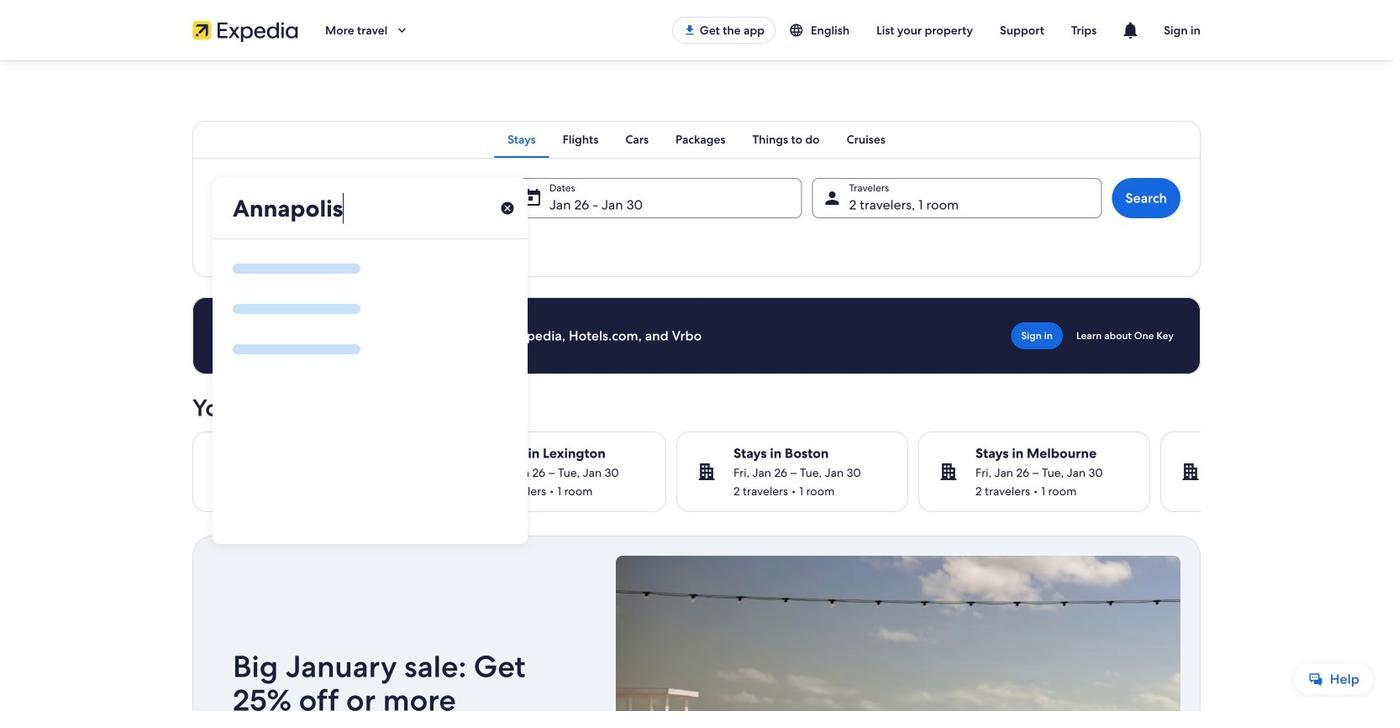 Task type: describe. For each thing, give the bounding box(es) containing it.
communication center icon image
[[1121, 20, 1141, 40]]

Going to text field
[[213, 178, 528, 239]]

clear going to image
[[500, 201, 515, 216]]

show next search image
[[1191, 462, 1211, 482]]

show previous search image
[[182, 462, 203, 482]]

more travel image
[[394, 23, 410, 38]]



Task type: locate. For each thing, give the bounding box(es) containing it.
main content
[[0, 61, 1393, 712]]

small image
[[789, 23, 811, 38]]

1 stays image from the left
[[939, 462, 959, 482]]

tab list
[[192, 121, 1201, 158]]

expedia logo image
[[192, 18, 298, 42]]

0 horizontal spatial stays image
[[939, 462, 959, 482]]

1 horizontal spatial stays image
[[1181, 462, 1201, 482]]

stays image
[[939, 462, 959, 482], [1181, 462, 1201, 482]]

2 stays image from the left
[[1181, 462, 1201, 482]]

stays image
[[697, 462, 717, 482]]

download the app button image
[[683, 24, 697, 37]]



Task type: vqa. For each thing, say whether or not it's contained in the screenshot.
the 'Next month' ICON
no



